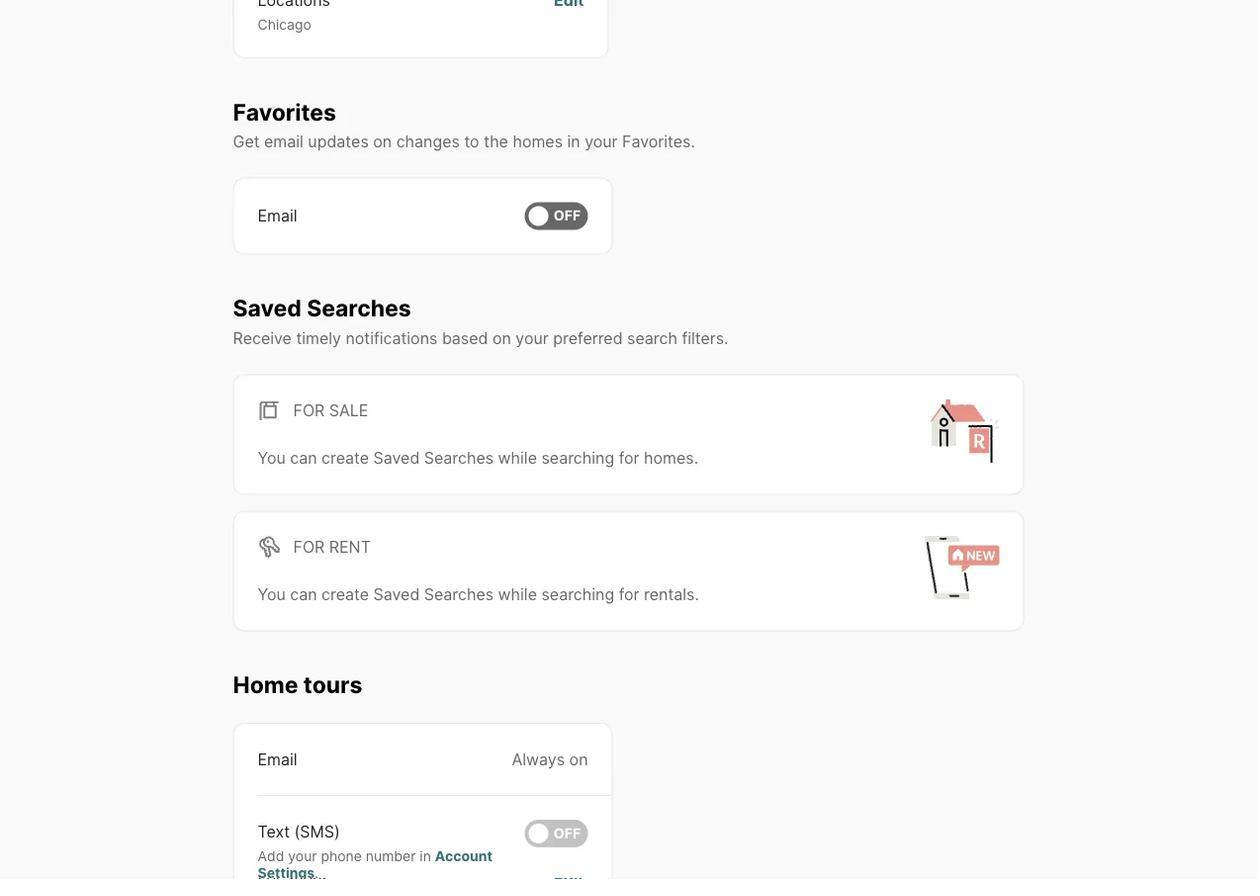 Task type: vqa. For each thing, say whether or not it's contained in the screenshot.
'by' to the right
no



Task type: describe. For each thing, give the bounding box(es) containing it.
1 email from the top
[[258, 206, 297, 226]]

chicago
[[258, 16, 311, 33]]

. for homes
[[694, 448, 698, 468]]

2 vertical spatial on
[[569, 750, 588, 769]]

rentals
[[644, 585, 695, 604]]

rent
[[329, 537, 371, 557]]

always
[[512, 750, 565, 769]]

email
[[264, 132, 304, 151]]

1 vertical spatial in
[[420, 848, 431, 864]]

your inside saved searches receive timely notifications based on your preferred search filters.
[[516, 329, 549, 348]]

you can create saved searches while searching for rentals .
[[258, 585, 699, 604]]

you for you can create saved searches while searching for rentals .
[[258, 585, 286, 604]]

homes for favorites
[[513, 132, 563, 151]]

can for for rent
[[290, 585, 317, 604]]

home
[[233, 671, 298, 699]]

for for for sale
[[293, 401, 325, 420]]

search
[[627, 329, 677, 348]]

can for for sale
[[290, 448, 317, 468]]

changes
[[396, 132, 460, 151]]

the
[[484, 132, 508, 151]]

saved searches receive timely notifications based on your preferred search filters.
[[233, 294, 728, 348]]

preferred
[[553, 329, 623, 348]]

add your phone number in
[[258, 848, 435, 864]]

you can create saved searches while searching for homes .
[[258, 448, 698, 468]]

. for rentals
[[695, 585, 699, 604]]

homes for you
[[644, 448, 694, 468]]

you for you can create saved searches while searching for homes .
[[258, 448, 286, 468]]

searches for for sale
[[424, 448, 494, 468]]

text
[[258, 822, 290, 841]]

on inside favorites get email updates on changes to the homes in your favorites.
[[373, 132, 392, 151]]

favorites get email updates on changes to the homes in your favorites.
[[233, 98, 695, 151]]

receive
[[233, 329, 292, 348]]

account settings
[[258, 848, 492, 879]]

add
[[258, 848, 284, 864]]

searches inside saved searches receive timely notifications based on your preferred search filters.
[[307, 294, 411, 322]]

for rent
[[293, 537, 371, 557]]

2 vertical spatial your
[[288, 848, 317, 864]]

while for homes
[[498, 448, 537, 468]]

while for rentals
[[498, 585, 537, 604]]



Task type: locate. For each thing, give the bounding box(es) containing it.
2 vertical spatial searches
[[424, 585, 494, 604]]

0 vertical spatial email
[[258, 206, 297, 226]]

1 vertical spatial saved
[[373, 448, 420, 468]]

can down for sale
[[290, 448, 317, 468]]

your up the settings
[[288, 848, 317, 864]]

2 horizontal spatial on
[[569, 750, 588, 769]]

email
[[258, 206, 297, 226], [258, 750, 297, 769]]

tours
[[303, 671, 362, 699]]

on right based
[[493, 329, 511, 348]]

1 vertical spatial off
[[554, 825, 581, 842]]

2 can from the top
[[290, 585, 317, 604]]

1 horizontal spatial on
[[493, 329, 511, 348]]

1 off from the top
[[554, 207, 581, 224]]

0 vertical spatial searching
[[541, 448, 614, 468]]

0 vertical spatial saved
[[233, 294, 302, 322]]

1 vertical spatial create
[[322, 585, 369, 604]]

2 email from the top
[[258, 750, 297, 769]]

saved
[[233, 294, 302, 322], [373, 448, 420, 468], [373, 585, 420, 604]]

favorites.
[[622, 132, 695, 151]]

saved inside saved searches receive timely notifications based on your preferred search filters.
[[233, 294, 302, 322]]

1 vertical spatial on
[[493, 329, 511, 348]]

searching
[[541, 448, 614, 468], [541, 585, 614, 604]]

2 searching from the top
[[541, 585, 614, 604]]

0 vertical spatial your
[[585, 132, 618, 151]]

1 vertical spatial searching
[[541, 585, 614, 604]]

create down rent
[[322, 585, 369, 604]]

0 vertical spatial while
[[498, 448, 537, 468]]

0 vertical spatial create
[[322, 448, 369, 468]]

your inside favorites get email updates on changes to the homes in your favorites.
[[585, 132, 618, 151]]

0 vertical spatial can
[[290, 448, 317, 468]]

None checkbox
[[525, 202, 588, 230]]

off for email
[[554, 207, 581, 224]]

searching for homes
[[541, 448, 614, 468]]

1 searching from the top
[[541, 448, 614, 468]]

updates
[[308, 132, 369, 151]]

1 vertical spatial email
[[258, 750, 297, 769]]

saved for for sale
[[373, 448, 420, 468]]

for for rentals
[[619, 585, 640, 604]]

text (sms)
[[258, 822, 340, 841]]

1 vertical spatial you
[[258, 585, 286, 604]]

1 for from the top
[[293, 401, 325, 420]]

0 vertical spatial for
[[293, 401, 325, 420]]

searches for for rent
[[424, 585, 494, 604]]

in inside favorites get email updates on changes to the homes in your favorites.
[[567, 132, 580, 151]]

on right updates
[[373, 132, 392, 151]]

settings
[[258, 865, 315, 879]]

0 vertical spatial homes
[[513, 132, 563, 151]]

searching for rentals
[[541, 585, 614, 604]]

(sms)
[[294, 822, 340, 841]]

1 vertical spatial homes
[[644, 448, 694, 468]]

always on
[[512, 750, 588, 769]]

1 vertical spatial searches
[[424, 448, 494, 468]]

0 vertical spatial off
[[554, 207, 581, 224]]

on
[[373, 132, 392, 151], [493, 329, 511, 348], [569, 750, 588, 769]]

account settings link
[[258, 848, 492, 879]]

2 for from the top
[[619, 585, 640, 604]]

get
[[233, 132, 260, 151]]

.
[[694, 448, 698, 468], [695, 585, 699, 604]]

create down sale
[[322, 448, 369, 468]]

1 horizontal spatial homes
[[644, 448, 694, 468]]

0 horizontal spatial homes
[[513, 132, 563, 151]]

create
[[322, 448, 369, 468], [322, 585, 369, 604]]

0 horizontal spatial your
[[288, 848, 317, 864]]

0 vertical spatial for
[[619, 448, 640, 468]]

saved for for rent
[[373, 585, 420, 604]]

your left "favorites."
[[585, 132, 618, 151]]

1 create from the top
[[322, 448, 369, 468]]

to
[[464, 132, 479, 151]]

for for for rent
[[293, 537, 325, 557]]

searches
[[307, 294, 411, 322], [424, 448, 494, 468], [424, 585, 494, 604]]

sale
[[329, 401, 368, 420]]

2 horizontal spatial your
[[585, 132, 618, 151]]

in right number at the left of the page
[[420, 848, 431, 864]]

1 while from the top
[[498, 448, 537, 468]]

1 vertical spatial while
[[498, 585, 537, 604]]

in right "the"
[[567, 132, 580, 151]]

notifications
[[346, 329, 438, 348]]

2 while from the top
[[498, 585, 537, 604]]

2 vertical spatial saved
[[373, 585, 420, 604]]

0 horizontal spatial in
[[420, 848, 431, 864]]

on right always
[[569, 750, 588, 769]]

off for text (sms)
[[554, 825, 581, 842]]

1 you from the top
[[258, 448, 286, 468]]

1 for from the top
[[619, 448, 640, 468]]

1 vertical spatial for
[[293, 537, 325, 557]]

for sale
[[293, 401, 368, 420]]

None checkbox
[[525, 820, 588, 848]]

phone
[[321, 848, 362, 864]]

0 horizontal spatial on
[[373, 132, 392, 151]]

for left rent
[[293, 537, 325, 557]]

in
[[567, 132, 580, 151], [420, 848, 431, 864]]

1 horizontal spatial your
[[516, 329, 549, 348]]

0 vertical spatial you
[[258, 448, 286, 468]]

on inside saved searches receive timely notifications based on your preferred search filters.
[[493, 329, 511, 348]]

homes
[[513, 132, 563, 151], [644, 448, 694, 468]]

0 vertical spatial on
[[373, 132, 392, 151]]

home tours
[[233, 671, 362, 699]]

for left sale
[[293, 401, 325, 420]]

for
[[619, 448, 640, 468], [619, 585, 640, 604]]

create for sale
[[322, 448, 369, 468]]

homes inside favorites get email updates on changes to the homes in your favorites.
[[513, 132, 563, 151]]

0 vertical spatial in
[[567, 132, 580, 151]]

for for homes
[[619, 448, 640, 468]]

timely
[[296, 329, 341, 348]]

1 vertical spatial your
[[516, 329, 549, 348]]

0 vertical spatial searches
[[307, 294, 411, 322]]

create for rent
[[322, 585, 369, 604]]

2 off from the top
[[554, 825, 581, 842]]

your left 'preferred' at the top left of page
[[516, 329, 549, 348]]

2 for from the top
[[293, 537, 325, 557]]

email up text
[[258, 750, 297, 769]]

email down email in the top of the page
[[258, 206, 297, 226]]

1 vertical spatial can
[[290, 585, 317, 604]]

2 create from the top
[[322, 585, 369, 604]]

you
[[258, 448, 286, 468], [258, 585, 286, 604]]

for
[[293, 401, 325, 420], [293, 537, 325, 557]]

2 you from the top
[[258, 585, 286, 604]]

1 vertical spatial for
[[619, 585, 640, 604]]

off
[[554, 207, 581, 224], [554, 825, 581, 842]]

number
[[366, 848, 416, 864]]

0 vertical spatial .
[[694, 448, 698, 468]]

filters.
[[682, 329, 728, 348]]

1 horizontal spatial in
[[567, 132, 580, 151]]

account
[[435, 848, 492, 864]]

can down for rent
[[290, 585, 317, 604]]

your
[[585, 132, 618, 151], [516, 329, 549, 348], [288, 848, 317, 864]]

1 vertical spatial .
[[695, 585, 699, 604]]

can
[[290, 448, 317, 468], [290, 585, 317, 604]]

based
[[442, 329, 488, 348]]

favorites
[[233, 98, 336, 125]]

1 can from the top
[[290, 448, 317, 468]]

while
[[498, 448, 537, 468], [498, 585, 537, 604]]



